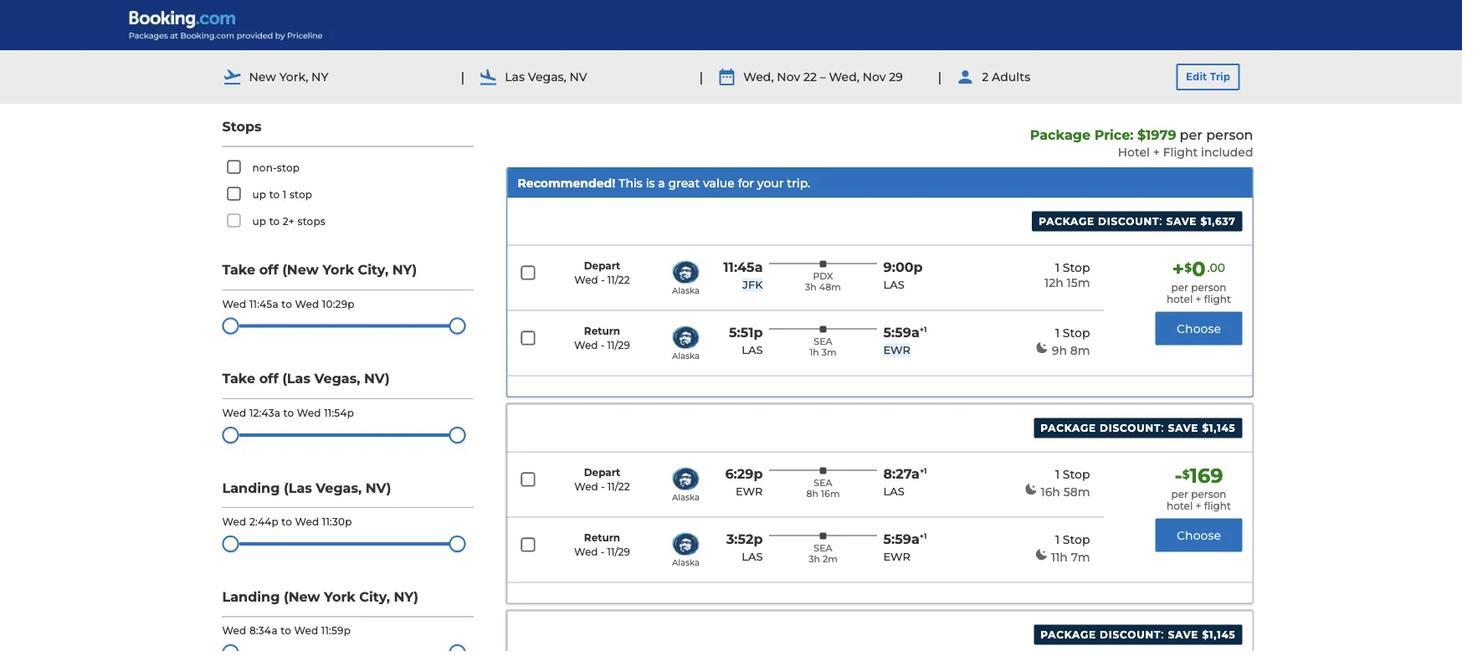 Task type: vqa. For each thing, say whether or not it's contained in the screenshot.
Internet
no



Task type: locate. For each thing, give the bounding box(es) containing it.
hotel inside '- $ 169 per person hotel + flight'
[[1167, 500, 1193, 512]]

new york, ny
[[249, 70, 329, 84]]

(las up wed 2:44p to wed 11:30p
[[284, 479, 312, 496]]

+1 for +
[[920, 325, 927, 335]]

3 1 stop from the top
[[1055, 532, 1090, 547]]

0 vertical spatial choose button
[[1155, 312, 1242, 345]]

package up 16h 58m
[[1040, 422, 1096, 434]]

1 wed, from the left
[[743, 70, 774, 84]]

take off (new york city, ny), latest time slider
[[449, 318, 466, 334]]

1 off from the top
[[259, 261, 278, 278]]

2 vertical spatial vegas,
[[316, 479, 362, 496]]

las down 9:00p on the right of the page
[[883, 278, 905, 292]]

2 vertical spatial +1
[[920, 532, 927, 541]]

1 stop 12h 15m
[[1044, 260, 1090, 290]]

take for take off (new york city, ny)
[[222, 261, 255, 278]]

0 vertical spatial 5:59a +1
[[883, 324, 927, 341]]

take up 12:43a
[[222, 370, 255, 387]]

1 vertical spatial landing
[[222, 588, 280, 605]]

sea for -
[[814, 542, 832, 554]]

2 flight from the top
[[1204, 500, 1231, 512]]

+1 inside 8:27a +1
[[920, 467, 927, 476]]

1 vertical spatial choose button
[[1155, 518, 1242, 552]]

take up take off (new york city, ny), earliest time slider
[[222, 261, 255, 278]]

11/29
[[607, 339, 630, 351], [607, 546, 630, 558]]

1 return wed - 11/29 from the top
[[574, 325, 630, 351]]

$ inside '- $ 169 per person hotel + flight'
[[1182, 467, 1190, 481]]

discount inside package discount : save $1,637
[[1098, 216, 1159, 228]]

0 vertical spatial $1,145
[[1202, 422, 1236, 434]]

1 choose button from the top
[[1155, 312, 1242, 345]]

return for -
[[584, 532, 620, 544]]

2 depart from the top
[[584, 467, 620, 479]]

11/22 for -
[[607, 481, 630, 493]]

0 vertical spatial depart
[[584, 260, 620, 272]]

package inside package discount : save $1,637
[[1039, 216, 1095, 228]]

3 alaska airlines logo image from the top
[[672, 468, 699, 490]]

choose button down + $ 0 . 00 per person hotel + flight
[[1155, 312, 1242, 345]]

0 vertical spatial discount
[[1098, 216, 1159, 228]]

- for 6:29p
[[601, 481, 605, 493]]

1
[[283, 188, 287, 200], [1055, 260, 1060, 275], [1055, 326, 1060, 340], [1055, 467, 1060, 481], [1055, 532, 1060, 547]]

return
[[584, 325, 620, 337], [584, 532, 620, 544]]

depart
[[584, 260, 620, 272], [584, 467, 620, 479]]

2 vertical spatial per
[[1171, 488, 1188, 500]]

0 vertical spatial per
[[1180, 126, 1203, 143]]

0 vertical spatial :
[[1159, 214, 1163, 228]]

nov left 29
[[863, 70, 886, 84]]

1 vertical spatial return
[[584, 532, 620, 544]]

11/29 for -
[[607, 546, 630, 558]]

alaska
[[672, 286, 700, 296], [672, 351, 700, 361], [672, 493, 700, 503], [672, 558, 700, 568]]

1 vertical spatial 11:45a
[[249, 298, 279, 310]]

1 take from the top
[[222, 261, 255, 278]]

1 vertical spatial sea
[[814, 477, 832, 488]]

1 nov from the left
[[777, 70, 800, 84]]

choose button for 169
[[1155, 518, 1242, 552]]

adults
[[992, 70, 1030, 84]]

1 up '9h'
[[1055, 326, 1060, 340]]

hotel inside + $ 0 . 00 per person hotel + flight
[[1167, 293, 1193, 305]]

take off (new york city, ny)
[[222, 261, 417, 278]]

to right 12:43a
[[283, 407, 294, 419]]

package
[[1039, 216, 1095, 228], [1040, 422, 1096, 434], [1040, 629, 1096, 641]]

1 vertical spatial :
[[1161, 421, 1164, 435]]

2 vertical spatial $
[[1182, 467, 1190, 481]]

depart wed - 11/22 for -
[[574, 467, 630, 493]]

1 vertical spatial person
[[1191, 281, 1226, 293]]

package price: $ 1979 per person hotel + flight included
[[1030, 126, 1253, 159]]

0 vertical spatial up
[[252, 188, 266, 200]]

0 vertical spatial vegas,
[[528, 70, 566, 84]]

6:29p ewr
[[725, 466, 763, 498]]

0 vertical spatial package
[[1039, 216, 1095, 228]]

0 horizontal spatial wed,
[[743, 70, 774, 84]]

1 return from the top
[[584, 325, 620, 337]]

0 vertical spatial flight
[[1204, 293, 1231, 305]]

package down 11h 7m
[[1040, 629, 1096, 641]]

1 1 stop from the top
[[1055, 326, 1090, 340]]

5:59a +1 down 8:27a +1
[[883, 531, 927, 547]]

ewr down 6:29p
[[736, 485, 763, 498]]

1 horizontal spatial |
[[699, 68, 703, 85]]

- inside '- $ 169 per person hotel + flight'
[[1175, 464, 1182, 488]]

1 vertical spatial 11/22
[[607, 481, 630, 493]]

to for 12:43a
[[283, 407, 294, 419]]

landing (new york city, ny)
[[222, 588, 419, 605]]

1 vertical spatial per
[[1171, 281, 1188, 293]]

| for wed, nov 22 – wed, nov 29
[[699, 68, 703, 85]]

sea up sea 3h 2m
[[814, 477, 832, 488]]

sea down 48m
[[814, 336, 832, 347]]

2 choose button from the top
[[1155, 518, 1242, 552]]

alaska airlines logo image left 6:29p ewr
[[672, 468, 699, 490]]

2 | from the left
[[699, 68, 703, 85]]

+ down 1979
[[1153, 145, 1160, 159]]

0 vertical spatial package discount : save $1,145
[[1040, 421, 1236, 435]]

vegas, left nv
[[528, 70, 566, 84]]

stops
[[297, 215, 326, 227]]

3h left the 2m
[[809, 553, 820, 565]]

1 11/29 from the top
[[607, 339, 630, 351]]

+ inside '- $ 169 per person hotel + flight'
[[1195, 500, 1201, 512]]

1 vertical spatial choose
[[1177, 528, 1221, 542]]

2 vertical spatial person
[[1191, 488, 1226, 500]]

wed, left 22 at the top right of the page
[[743, 70, 774, 84]]

0 vertical spatial landing
[[222, 479, 280, 496]]

2 off from the top
[[259, 370, 278, 387]]

1 up 12h
[[1055, 260, 1060, 275]]

2 vertical spatial sea
[[814, 542, 832, 554]]

2 11/22 from the top
[[607, 481, 630, 493]]

11/22
[[607, 274, 630, 286], [607, 481, 630, 493]]

(new up wed 11:45a to wed 10:29p
[[282, 261, 319, 278]]

2 alaska airlines logo image from the top
[[672, 326, 699, 349]]

1 horizontal spatial wed,
[[829, 70, 859, 84]]

1 stop for +
[[1055, 326, 1090, 340]]

2 5:59a from the top
[[883, 531, 920, 547]]

$ for +
[[1184, 260, 1192, 275]]

0 vertical spatial 3h
[[805, 281, 817, 293]]

9h 8m
[[1052, 343, 1090, 357]]

- for 5:51p
[[601, 339, 604, 351]]

1 11/22 from the top
[[607, 274, 630, 286]]

4 alaska from the top
[[672, 558, 700, 568]]

0 vertical spatial $
[[1137, 126, 1146, 143]]

1 depart wed - 11/22 from the top
[[574, 260, 630, 286]]

5:59a +1 down '9:00p las'
[[883, 324, 927, 341]]

sea down 16m
[[814, 542, 832, 554]]

1 up 11h
[[1055, 532, 1060, 547]]

1 landing from the top
[[222, 479, 280, 496]]

york up 11:59p
[[324, 588, 356, 605]]

to
[[269, 188, 280, 200], [269, 215, 280, 227], [281, 298, 292, 310], [283, 407, 294, 419], [281, 516, 292, 528], [281, 625, 291, 637]]

: for +
[[1159, 214, 1163, 228]]

2 adults
[[982, 70, 1030, 84]]

$1,637
[[1200, 216, 1236, 228]]

2 11/29 from the top
[[607, 546, 630, 558]]

alaska airlines logo image left 3:52p las
[[672, 533, 699, 555]]

flight down 00
[[1204, 293, 1231, 305]]

1979
[[1146, 126, 1176, 143]]

1 stop up 9h 8m
[[1055, 326, 1090, 340]]

1 hotel from the top
[[1167, 293, 1193, 305]]

1 vertical spatial 3h
[[809, 553, 820, 565]]

1 vertical spatial +1
[[920, 467, 927, 476]]

0 vertical spatial 11/22
[[607, 274, 630, 286]]

hotel
[[1167, 293, 1193, 305], [1167, 500, 1193, 512]]

1 +1 from the top
[[920, 325, 927, 335]]

alaska left 11:45a jfk
[[672, 286, 700, 296]]

stop up stops
[[289, 188, 312, 200]]

4 alaska airlines logo image from the top
[[672, 533, 699, 555]]

choose for 0
[[1177, 321, 1221, 336]]

las for 5:51p
[[742, 344, 763, 357]]

landing up 2:44p
[[222, 479, 280, 496]]

2 +1 from the top
[[920, 467, 927, 476]]

1 flight from the top
[[1204, 293, 1231, 305]]

stop up 15m
[[1063, 260, 1090, 275]]

1 vertical spatial return wed - 11/29
[[574, 532, 630, 558]]

2 landing from the top
[[222, 588, 280, 605]]

1 stop up 11h 7m
[[1055, 532, 1090, 547]]

0 vertical spatial 5:59a
[[883, 324, 920, 341]]

1 vertical spatial 5:59a
[[883, 531, 920, 547]]

ny)
[[392, 261, 417, 278], [394, 588, 419, 605]]

2 choose from the top
[[1177, 528, 1221, 542]]

alaska airlines logo image left 11:45a jfk
[[672, 261, 699, 283]]

0 vertical spatial hotel
[[1167, 293, 1193, 305]]

1 vertical spatial off
[[259, 370, 278, 387]]

per inside package price: $ 1979 per person hotel + flight included
[[1180, 126, 1203, 143]]

0 horizontal spatial |
[[461, 68, 465, 85]]

to down take off (new york city, ny)
[[281, 298, 292, 310]]

to right 8:34a
[[281, 625, 291, 637]]

3h for 3:52p
[[809, 553, 820, 565]]

take off (las vegas, nv), latest time slider
[[449, 427, 466, 443]]

hotel down the "0" on the top of the page
[[1167, 293, 1193, 305]]

1 vertical spatial take
[[222, 370, 255, 387]]

1 for 5:51p
[[1055, 326, 1060, 340]]

0 vertical spatial depart wed - 11/22
[[574, 260, 630, 286]]

2 up from the top
[[252, 215, 266, 227]]

vegas, up 11:30p
[[316, 479, 362, 496]]

vegas,
[[528, 70, 566, 84], [314, 370, 360, 387], [316, 479, 362, 496]]

$ inside package price: $ 1979 per person hotel + flight included
[[1137, 126, 1146, 143]]

2 take from the top
[[222, 370, 255, 387]]

to for 8:34a
[[281, 625, 291, 637]]

2 horizontal spatial |
[[938, 68, 942, 85]]

package discount : save $1,637
[[1039, 214, 1236, 228]]

(new up wed 8:34a to wed 11:59p
[[284, 588, 320, 605]]

1 vertical spatial vegas,
[[314, 370, 360, 387]]

sea inside sea 1h 3m
[[814, 336, 832, 347]]

alaska airlines logo image for 11:45a
[[672, 261, 699, 283]]

+ $ 0 . 00 per person hotel + flight
[[1167, 257, 1231, 305]]

take
[[222, 261, 255, 278], [222, 370, 255, 387]]

pdx 3h 48m
[[805, 270, 841, 293]]

off
[[259, 261, 278, 278], [259, 370, 278, 387]]

5:59a down 8:27a
[[883, 531, 920, 547]]

nov left 22 at the top right of the page
[[777, 70, 800, 84]]

las down 3:52p
[[742, 550, 763, 564]]

depart for +
[[584, 260, 620, 272]]

value
[[703, 176, 735, 190]]

$1,145
[[1202, 422, 1236, 434], [1202, 629, 1236, 641]]

3 alaska from the top
[[672, 493, 700, 503]]

1 alaska airlines logo image from the top
[[672, 261, 699, 283]]

choose button for 0
[[1155, 312, 1242, 345]]

up down non-
[[252, 188, 266, 200]]

0 vertical spatial return wed - 11/29
[[574, 325, 630, 351]]

per left 169
[[1171, 488, 1188, 500]]

0 vertical spatial ny)
[[392, 261, 417, 278]]

0 vertical spatial city,
[[358, 261, 388, 278]]

las
[[505, 70, 525, 84]]

non-stop
[[252, 161, 300, 174]]

alaska left 6:29p ewr
[[672, 493, 700, 503]]

landing
[[222, 479, 280, 496], [222, 588, 280, 605]]

1 vertical spatial package
[[1040, 422, 1096, 434]]

included
[[1201, 145, 1253, 159]]

1 $1,145 from the top
[[1202, 422, 1236, 434]]

1 vertical spatial $1,145
[[1202, 629, 1236, 641]]

0 vertical spatial save
[[1166, 216, 1197, 228]]

alaska left 5:51p las
[[672, 351, 700, 361]]

save for +
[[1166, 216, 1197, 228]]

11:45a
[[723, 259, 763, 275], [249, 298, 279, 310]]

3h
[[805, 281, 817, 293], [809, 553, 820, 565]]

trip.
[[787, 176, 810, 190]]

flight inside + $ 0 . 00 per person hotel + flight
[[1204, 293, 1231, 305]]

0 horizontal spatial nov
[[777, 70, 800, 84]]

flight
[[1163, 145, 1198, 159]]

0 vertical spatial sea
[[814, 336, 832, 347]]

alaska airlines logo image for 5:51p
[[672, 326, 699, 349]]

wed, right –
[[829, 70, 859, 84]]

1 vertical spatial (new
[[284, 588, 320, 605]]

flight inside '- $ 169 per person hotel + flight'
[[1204, 500, 1231, 512]]

recommended! this is a great value for your trip.
[[518, 176, 810, 190]]

per left the "0" on the top of the page
[[1171, 281, 1188, 293]]

city,
[[358, 261, 388, 278], [359, 588, 390, 605]]

nov
[[777, 70, 800, 84], [863, 70, 886, 84]]

ewr right the 2m
[[883, 550, 911, 564]]

nv)
[[364, 370, 390, 387], [365, 479, 391, 496]]

8:27a
[[883, 466, 920, 482]]

2 vertical spatial 1 stop
[[1055, 532, 1090, 547]]

+ inside package price: $ 1979 per person hotel + flight included
[[1153, 145, 1160, 159]]

to for 11:45a
[[281, 298, 292, 310]]

save inside package discount : save $1,637
[[1166, 216, 1197, 228]]

choose down '- $ 169 per person hotel + flight'
[[1177, 528, 1221, 542]]

-
[[601, 274, 605, 286], [601, 339, 604, 351], [1175, 464, 1182, 488], [601, 481, 605, 493], [601, 546, 604, 558]]

11/22 for +
[[607, 274, 630, 286]]

11/29 for +
[[607, 339, 630, 351]]

to left 2+
[[269, 215, 280, 227]]

landing (las vegas, nv)
[[222, 479, 391, 496]]

1 vertical spatial $
[[1184, 260, 1192, 275]]

choose button
[[1155, 312, 1242, 345], [1155, 518, 1242, 552]]

stop up 58m
[[1063, 467, 1090, 481]]

8m
[[1070, 343, 1090, 357]]

+
[[1153, 145, 1160, 159], [1172, 257, 1184, 281], [1195, 293, 1201, 305], [1195, 500, 1201, 512]]

1 vertical spatial nv)
[[365, 479, 391, 496]]

landing for landing (las vegas, nv)
[[222, 479, 280, 496]]

|
[[461, 68, 465, 85], [699, 68, 703, 85], [938, 68, 942, 85]]

1 sea from the top
[[814, 336, 832, 347]]

3 sea from the top
[[814, 542, 832, 554]]

2 vertical spatial ewr
[[883, 550, 911, 564]]

person
[[1206, 126, 1253, 143], [1191, 281, 1226, 293], [1191, 488, 1226, 500]]

2 vertical spatial save
[[1168, 629, 1199, 641]]

$ inside + $ 0 . 00 per person hotel + flight
[[1184, 260, 1192, 275]]

1 package discount : save $1,145 from the top
[[1040, 421, 1236, 435]]

0 vertical spatial take
[[222, 261, 255, 278]]

5:59a for +
[[883, 324, 920, 341]]

york up the 10:29p
[[322, 261, 354, 278]]

las inside 3:52p las
[[742, 550, 763, 564]]

0 vertical spatial person
[[1206, 126, 1253, 143]]

off up 12:43a
[[259, 370, 278, 387]]

+ down 169
[[1195, 500, 1201, 512]]

3h left 48m
[[805, 281, 817, 293]]

169
[[1190, 464, 1223, 488]]

1 choose from the top
[[1177, 321, 1221, 336]]

sea inside sea 3h 2m
[[814, 542, 832, 554]]

1 alaska from the top
[[672, 286, 700, 296]]

package discount : save $1,145
[[1040, 421, 1236, 435], [1040, 627, 1236, 642]]

0 vertical spatial return
[[584, 325, 620, 337]]

stop up 8m
[[1063, 326, 1090, 340]]

york
[[322, 261, 354, 278], [324, 588, 356, 605]]

1 vertical spatial city,
[[359, 588, 390, 605]]

per up the flight
[[1180, 126, 1203, 143]]

vegas, up 11:54p
[[314, 370, 360, 387]]

1 for 6:29p
[[1055, 467, 1060, 481]]

2 depart wed - 11/22 from the top
[[574, 467, 630, 493]]

edit trip
[[1186, 71, 1230, 83]]

1 vertical spatial ewr
[[736, 485, 763, 498]]

3h inside pdx 3h 48m
[[805, 281, 817, 293]]

a
[[658, 176, 665, 190]]

discount
[[1098, 216, 1159, 228], [1100, 422, 1161, 434], [1100, 629, 1161, 641]]

1 vertical spatial 1 stop
[[1055, 467, 1090, 481]]

2 package discount : save $1,145 from the top
[[1040, 627, 1236, 642]]

to down non-stop
[[269, 188, 280, 200]]

depart wed - 11/22
[[574, 260, 630, 286], [574, 467, 630, 493]]

0 vertical spatial ewr
[[883, 344, 911, 357]]

1 horizontal spatial nov
[[863, 70, 886, 84]]

package for -
[[1040, 422, 1096, 434]]

stop up 7m
[[1063, 532, 1090, 547]]

0 vertical spatial 1 stop
[[1055, 326, 1090, 340]]

1 | from the left
[[461, 68, 465, 85]]

1 5:59a from the top
[[883, 324, 920, 341]]

1 vertical spatial flight
[[1204, 500, 1231, 512]]

0 vertical spatial +1
[[920, 325, 927, 335]]

0 vertical spatial off
[[259, 261, 278, 278]]

2 return wed - 11/29 from the top
[[574, 532, 630, 558]]

1 horizontal spatial 11:45a
[[723, 259, 763, 275]]

3h inside sea 3h 2m
[[809, 553, 820, 565]]

alaska for 3:52p
[[672, 558, 700, 568]]

ewr for -
[[883, 550, 911, 564]]

1 depart from the top
[[584, 260, 620, 272]]

- for 3:52p
[[601, 546, 604, 558]]

off for (las
[[259, 370, 278, 387]]

1 vertical spatial up
[[252, 215, 266, 227]]

to right 2:44p
[[281, 516, 292, 528]]

1 up from the top
[[252, 188, 266, 200]]

package up 1 stop 12h 15m
[[1039, 216, 1095, 228]]

1 vertical spatial hotel
[[1167, 500, 1193, 512]]

5:59a down '9:00p las'
[[883, 324, 920, 341]]

las down 5:51p
[[742, 344, 763, 357]]

2 sea from the top
[[814, 477, 832, 488]]

las
[[883, 278, 905, 292], [742, 344, 763, 357], [883, 485, 905, 498], [742, 550, 763, 564]]

flight down 169
[[1204, 500, 1231, 512]]

1 vertical spatial 5:59a +1
[[883, 531, 927, 547]]

to for 2:44p
[[281, 516, 292, 528]]

1 vertical spatial discount
[[1100, 422, 1161, 434]]

(las
[[282, 370, 310, 387], [284, 479, 312, 496]]

2 alaska from the top
[[672, 351, 700, 361]]

las inside 5:51p las
[[742, 344, 763, 357]]

3 | from the left
[[938, 68, 942, 85]]

:
[[1159, 214, 1163, 228], [1161, 421, 1164, 435], [1161, 627, 1164, 642]]

up left 2+
[[252, 215, 266, 227]]

1 vertical spatial (las
[[284, 479, 312, 496]]

alaska airlines logo image left 5:51p las
[[672, 326, 699, 349]]

choose button down '- $ 169 per person hotel + flight'
[[1155, 518, 1242, 552]]

5:59a
[[883, 324, 920, 341], [883, 531, 920, 547]]

1 vertical spatial 11/29
[[607, 546, 630, 558]]

2 5:59a +1 from the top
[[883, 531, 927, 547]]

(new
[[282, 261, 319, 278], [284, 588, 320, 605]]

11:45a down take off (new york city, ny)
[[249, 298, 279, 310]]

0 vertical spatial (las
[[282, 370, 310, 387]]

wed 8:34a to wed 11:59p
[[222, 625, 351, 637]]

11:45a up jfk
[[723, 259, 763, 275]]

landing for landing (new york city, ny)
[[222, 588, 280, 605]]

landing up 8:34a
[[222, 588, 280, 605]]

las inside '9:00p las'
[[883, 278, 905, 292]]

1 vertical spatial save
[[1168, 422, 1199, 434]]

1 vertical spatial depart wed - 11/22
[[574, 467, 630, 493]]

(las up wed 12:43a to wed 11:54p
[[282, 370, 310, 387]]

las for 9:00p
[[883, 278, 905, 292]]

off up wed 11:45a to wed 10:29p
[[259, 261, 278, 278]]

5:59a +1 for -
[[883, 531, 927, 547]]

alaska airlines logo image
[[672, 261, 699, 283], [672, 326, 699, 349], [672, 468, 699, 490], [672, 533, 699, 555]]

0 vertical spatial choose
[[1177, 321, 1221, 336]]

0 vertical spatial 11:45a
[[723, 259, 763, 275]]

person inside package price: $ 1979 per person hotel + flight included
[[1206, 126, 1253, 143]]

choose down + $ 0 . 00 per person hotel + flight
[[1177, 321, 1221, 336]]

hotel
[[1118, 145, 1150, 159]]

alaska left 3:52p las
[[672, 558, 700, 568]]

5:51p las
[[729, 324, 763, 357]]

- for 11:45a
[[601, 274, 605, 286]]

ewr right 3m on the bottom right of the page
[[883, 344, 911, 357]]

1 up 16h
[[1055, 467, 1060, 481]]

hotel down 169
[[1167, 500, 1193, 512]]

3 +1 from the top
[[920, 532, 927, 541]]

3:52p las
[[726, 531, 763, 564]]

ewr
[[883, 344, 911, 357], [736, 485, 763, 498], [883, 550, 911, 564]]

2 hotel from the top
[[1167, 500, 1193, 512]]

1 vertical spatial depart
[[584, 467, 620, 479]]

$
[[1137, 126, 1146, 143], [1184, 260, 1192, 275], [1182, 467, 1190, 481]]

choose for 169
[[1177, 528, 1221, 542]]

1 5:59a +1 from the top
[[883, 324, 927, 341]]

save for -
[[1168, 422, 1199, 434]]

1 vertical spatial package discount : save $1,145
[[1040, 627, 1236, 642]]

0 vertical spatial 11/29
[[607, 339, 630, 351]]

landing (las vegas, nv), latest time slider
[[449, 536, 466, 552]]

0 vertical spatial nv)
[[364, 370, 390, 387]]

1 stop up 58m
[[1055, 467, 1090, 481]]

2 return from the top
[[584, 532, 620, 544]]

0 vertical spatial (new
[[282, 261, 319, 278]]



Task type: describe. For each thing, give the bounding box(es) containing it.
48m
[[819, 281, 841, 293]]

–
[[820, 70, 826, 84]]

ewr inside 6:29p ewr
[[736, 485, 763, 498]]

depart for -
[[584, 467, 620, 479]]

1h
[[810, 347, 819, 358]]

wed 11:45a to wed 10:29p
[[222, 298, 355, 310]]

take for take off (las vegas, nv)
[[222, 370, 255, 387]]

11:54p
[[324, 407, 354, 419]]

11:30p
[[322, 516, 352, 528]]

is
[[646, 176, 655, 190]]

take off (new york city, ny), earliest time slider
[[222, 318, 239, 334]]

take off (las vegas, nv), earliest time slider
[[222, 427, 239, 443]]

2
[[982, 70, 989, 84]]

16h
[[1041, 485, 1060, 499]]

for
[[738, 176, 754, 190]]

person inside + $ 0 . 00 per person hotel + flight
[[1191, 281, 1226, 293]]

ny
[[311, 70, 329, 84]]

alaska airlines logo image for 3:52p
[[672, 533, 699, 555]]

package for +
[[1039, 216, 1095, 228]]

price:
[[1094, 126, 1134, 143]]

stop inside 1 stop 12h 15m
[[1063, 260, 1090, 275]]

1 stop for -
[[1055, 532, 1090, 547]]

2+
[[283, 215, 295, 227]]

york,
[[279, 70, 308, 84]]

12:43a
[[249, 407, 280, 419]]

up for up to 1 stop
[[252, 188, 266, 200]]

wed 2:44p to wed 11:30p
[[222, 516, 352, 528]]

2 vertical spatial package
[[1040, 629, 1096, 641]]

alaska for 11:45a
[[672, 286, 700, 296]]

8h
[[806, 488, 819, 499]]

up to 1 stop
[[252, 188, 312, 200]]

sea inside 'sea 8h 16m'
[[814, 477, 832, 488]]

up for up to 2+ stops
[[252, 215, 266, 227]]

edit trip button
[[1176, 64, 1240, 90]]

up to 2+ stops
[[252, 215, 326, 227]]

2 $1,145 from the top
[[1202, 629, 1236, 641]]

22
[[803, 70, 817, 84]]

non-
[[252, 161, 277, 174]]

9:00p
[[883, 259, 923, 275]]

3m
[[822, 347, 837, 358]]

pdx
[[813, 270, 833, 282]]

+ left the "0" on the top of the page
[[1172, 257, 1184, 281]]

2 nov from the left
[[863, 70, 886, 84]]

16m
[[821, 488, 840, 499]]

2 vertical spatial :
[[1161, 627, 1164, 642]]

| for 2 adults
[[938, 68, 942, 85]]

9h
[[1052, 343, 1067, 357]]

9:00p las
[[883, 259, 923, 292]]

58m
[[1063, 485, 1090, 499]]

sea 8h 16m
[[806, 477, 840, 499]]

29
[[889, 70, 903, 84]]

this
[[619, 176, 643, 190]]

alaska airlines logo image for 6:29p
[[672, 468, 699, 490]]

3h for 11:45a
[[805, 281, 817, 293]]

2:44p
[[249, 516, 279, 528]]

discount for +
[[1098, 216, 1159, 228]]

per inside + $ 0 . 00 per person hotel + flight
[[1171, 281, 1188, 293]]

2m
[[823, 553, 838, 565]]

stops
[[222, 118, 261, 134]]

return wed - 11/29 for -
[[574, 532, 630, 558]]

1 up 2+
[[283, 188, 287, 200]]

2 1 stop from the top
[[1055, 467, 1090, 481]]

booking.com packages image
[[128, 10, 324, 40]]

7m
[[1071, 550, 1090, 564]]

1 inside 1 stop 12h 15m
[[1055, 260, 1060, 275]]

2 wed, from the left
[[829, 70, 859, 84]]

sea 1h 3m
[[810, 336, 837, 358]]

sea 3h 2m
[[809, 542, 838, 565]]

alaska for 5:51p
[[672, 351, 700, 361]]

landing (las vegas, nv), earliest time slider
[[222, 536, 239, 552]]

edit
[[1186, 71, 1207, 83]]

| for las vegas, nv
[[461, 68, 465, 85]]

16h 58m
[[1041, 485, 1090, 499]]

10:29p
[[322, 298, 355, 310]]

package
[[1030, 126, 1091, 143]]

2 vertical spatial discount
[[1100, 629, 1161, 641]]

1 vertical spatial york
[[324, 588, 356, 605]]

$ for -
[[1182, 467, 1190, 481]]

wed 12:43a to wed 11:54p
[[222, 407, 354, 419]]

8:27a +1
[[883, 466, 927, 482]]

off for (new
[[259, 261, 278, 278]]

.
[[1207, 260, 1210, 275]]

: for -
[[1161, 421, 1164, 435]]

las vegas, nv
[[505, 70, 587, 84]]

11h 7m
[[1051, 550, 1090, 564]]

las for 3:52p
[[742, 550, 763, 564]]

nv
[[569, 70, 587, 84]]

recommended!
[[518, 176, 615, 190]]

6:29p
[[725, 466, 763, 482]]

per inside '- $ 169 per person hotel + flight'
[[1171, 488, 1188, 500]]

stop up the up to 1 stop
[[277, 161, 300, 174]]

return for +
[[584, 325, 620, 337]]

return wed - 11/29 for +
[[574, 325, 630, 351]]

ewr for +
[[883, 344, 911, 357]]

your
[[757, 176, 784, 190]]

wed, nov 22 – wed, nov 29
[[743, 70, 903, 84]]

sea for +
[[814, 336, 832, 347]]

jfk
[[743, 278, 763, 292]]

5:51p
[[729, 324, 763, 341]]

3:52p
[[726, 531, 763, 547]]

5:59a +1 for +
[[883, 324, 927, 341]]

1 vertical spatial ny)
[[394, 588, 419, 605]]

las down 8:27a
[[883, 485, 905, 498]]

8:34a
[[249, 625, 278, 637]]

15m
[[1067, 275, 1090, 290]]

- $ 169 per person hotel + flight
[[1167, 464, 1231, 512]]

great
[[668, 176, 700, 190]]

0
[[1192, 257, 1206, 281]]

person inside '- $ 169 per person hotel + flight'
[[1191, 488, 1226, 500]]

depart wed - 11/22 for +
[[574, 260, 630, 286]]

00
[[1210, 260, 1225, 275]]

new
[[249, 70, 276, 84]]

take off (las vegas, nv)
[[222, 370, 390, 387]]

11:45a jfk
[[723, 259, 763, 292]]

1 for 3:52p
[[1055, 532, 1060, 547]]

11:59p
[[321, 625, 351, 637]]

0 horizontal spatial 11:45a
[[249, 298, 279, 310]]

+1 for -
[[920, 532, 927, 541]]

trip
[[1210, 71, 1230, 83]]

+ down the "0" on the top of the page
[[1195, 293, 1201, 305]]

discount for -
[[1100, 422, 1161, 434]]

11h
[[1051, 550, 1068, 564]]

5:59a for -
[[883, 531, 920, 547]]

0 vertical spatial york
[[322, 261, 354, 278]]

12h
[[1044, 275, 1063, 290]]

alaska for 6:29p
[[672, 493, 700, 503]]



